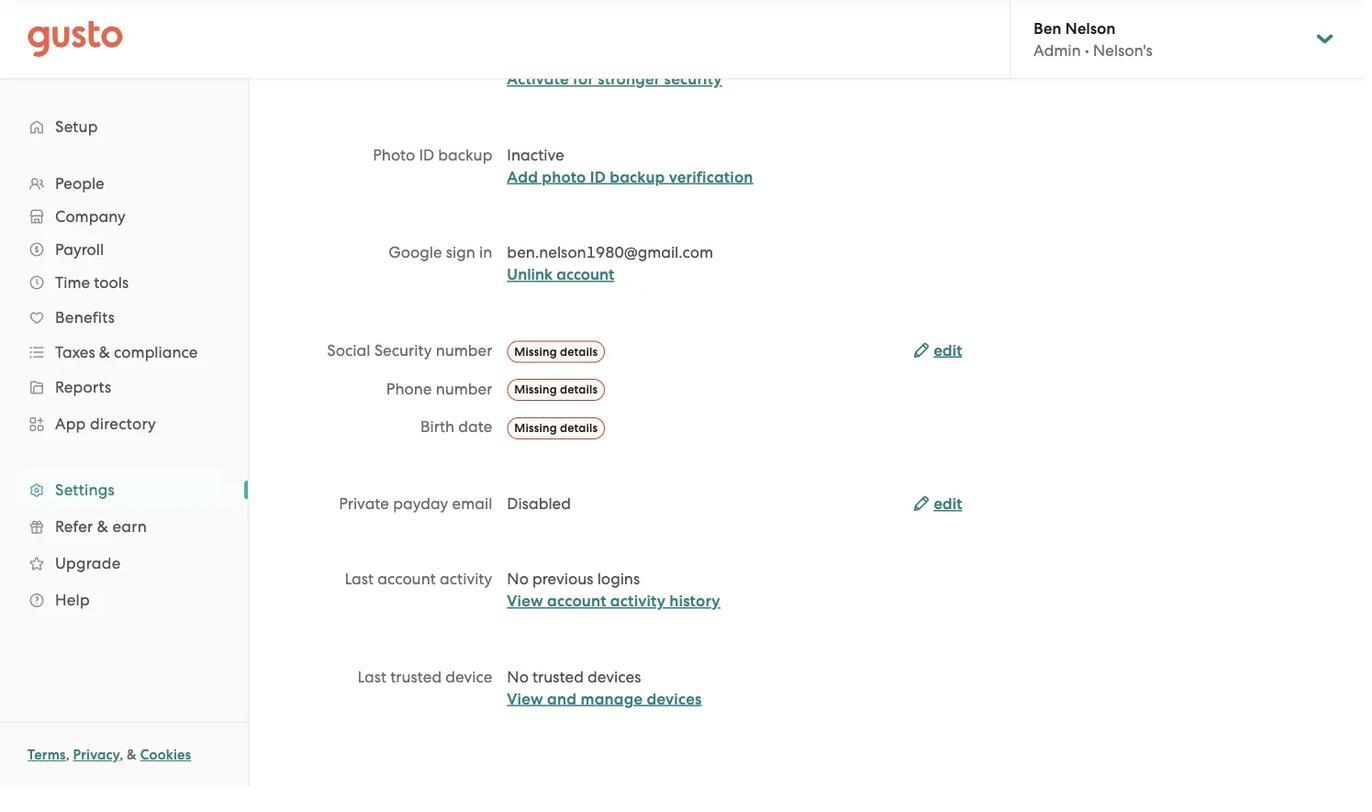 Task type: describe. For each thing, give the bounding box(es) containing it.
compliance
[[114, 343, 198, 362]]

phone number
[[386, 380, 493, 398]]

time tools button
[[18, 266, 230, 299]]

edit for 2nd edit button from the bottom
[[934, 341, 963, 360]]

missing details for social security number
[[515, 345, 598, 359]]

add
[[507, 168, 538, 186]]

payroll
[[55, 241, 104, 259]]

id inside the inactive add photo id backup verification
[[590, 168, 606, 186]]

& for earn
[[97, 518, 108, 536]]

google
[[389, 243, 442, 262]]

last for view account activity history
[[345, 570, 374, 589]]

inactive
[[507, 146, 564, 164]]

photo
[[373, 146, 415, 164]]

ben.nelson1980@gmail.com unlink account
[[507, 243, 714, 284]]

trusted for no trusted devices view and manage devices
[[533, 668, 584, 686]]

ben
[[1034, 19, 1062, 37]]

2 edit button from the top
[[914, 494, 963, 516]]

email
[[452, 495, 493, 513]]

settings link
[[18, 474, 230, 507]]

photo
[[542, 168, 586, 186]]

edit for 1st edit button from the bottom
[[934, 495, 963, 514]]

inactive add photo id backup verification
[[507, 146, 754, 186]]

privacy
[[73, 747, 120, 764]]

terms , privacy , & cookies
[[28, 747, 191, 764]]

social security number
[[327, 341, 493, 360]]

account inside no previous logins view account activity history
[[547, 592, 607, 611]]

details for birth date
[[560, 422, 598, 436]]

time
[[55, 274, 90, 292]]

•
[[1085, 41, 1090, 59]]

payroll button
[[18, 233, 230, 266]]

date
[[459, 418, 493, 436]]

last account activity
[[345, 570, 493, 589]]

disabled
[[507, 495, 571, 513]]

activate for stronger security link
[[507, 70, 722, 89]]

security
[[664, 70, 722, 89]]

device
[[446, 668, 493, 686]]

cookies button
[[140, 745, 191, 767]]

app directory link
[[18, 408, 230, 441]]

help
[[55, 591, 90, 610]]

1 number from the top
[[436, 341, 493, 360]]

& for compliance
[[99, 343, 110, 362]]

view account activity history link
[[507, 592, 721, 611]]

1 , from the left
[[66, 747, 70, 764]]

taxes & compliance
[[55, 343, 198, 362]]

upgrade link
[[18, 547, 230, 580]]

phone
[[386, 380, 432, 398]]

reports link
[[18, 371, 230, 404]]

google sign in
[[389, 243, 493, 262]]

company
[[55, 208, 126, 226]]

refer & earn
[[55, 518, 147, 536]]

1 vertical spatial account
[[378, 570, 436, 589]]

help link
[[18, 584, 230, 617]]

details for phone number
[[560, 383, 598, 397]]

trusted for last trusted device
[[391, 668, 442, 686]]

0 vertical spatial activity
[[440, 570, 493, 589]]

payday
[[393, 495, 448, 513]]

activity inside no previous logins view account activity history
[[610, 592, 666, 611]]

benefits
[[55, 309, 115, 327]]

upgrade
[[55, 555, 121, 573]]

nelson's
[[1093, 41, 1153, 59]]

list containing people
[[0, 167, 248, 619]]

for
[[573, 70, 594, 89]]

app directory
[[55, 415, 156, 433]]

private payday email
[[339, 495, 493, 513]]

no trusted devices view and manage devices
[[507, 668, 702, 709]]

taxes
[[55, 343, 95, 362]]

last for view and manage devices
[[358, 668, 387, 686]]

1 vertical spatial devices
[[647, 690, 702, 709]]

account inside ben.nelson1980@gmail.com unlink account
[[557, 265, 615, 284]]

previous
[[533, 570, 594, 589]]

birth date
[[421, 418, 493, 436]]

cookies
[[140, 747, 191, 764]]

missing details for birth date
[[515, 422, 598, 436]]

directory
[[90, 415, 156, 433]]

in
[[479, 243, 493, 262]]

people
[[55, 174, 104, 193]]

no for view and manage devices
[[507, 668, 529, 686]]



Task type: vqa. For each thing, say whether or not it's contained in the screenshot.
YOUR in If you're hiring your very first employee(s), you can invite them to Gusto to provide their own personal details. You can work on other steps in the meantime. You can't run payroll until you have at least one employee in Gusto.
no



Task type: locate. For each thing, give the bounding box(es) containing it.
stronger
[[598, 70, 661, 89]]

view
[[507, 592, 544, 611], [507, 690, 544, 709]]

view for view account activity history
[[507, 592, 544, 611]]

devices
[[588, 668, 641, 686], [647, 690, 702, 709]]

view and manage devices link
[[507, 690, 702, 709]]

sign
[[446, 243, 476, 262]]

0 vertical spatial edit button
[[914, 340, 963, 362]]

1 vertical spatial edit button
[[914, 494, 963, 516]]

gusto navigation element
[[0, 79, 248, 648]]

ben nelson admin • nelson's
[[1034, 19, 1153, 59]]

1 view from the top
[[507, 592, 544, 611]]

& inside refer & earn link
[[97, 518, 108, 536]]

history
[[670, 592, 721, 611]]

view left and
[[507, 690, 544, 709]]

3 missing details from the top
[[515, 422, 598, 436]]

trusted inside no trusted devices view and manage devices
[[533, 668, 584, 686]]

1 edit button from the top
[[914, 340, 963, 362]]

1 vertical spatial id
[[590, 168, 606, 186]]

1 horizontal spatial backup
[[610, 168, 665, 186]]

home image
[[28, 21, 123, 57]]

0 vertical spatial details
[[560, 345, 598, 359]]

0 horizontal spatial id
[[419, 146, 434, 164]]

1 vertical spatial missing details
[[515, 383, 598, 397]]

details
[[560, 345, 598, 359], [560, 383, 598, 397], [560, 422, 598, 436]]

2 vertical spatial details
[[560, 422, 598, 436]]

2 vertical spatial &
[[127, 747, 137, 764]]

view inside no trusted devices view and manage devices
[[507, 690, 544, 709]]

last
[[345, 570, 374, 589], [358, 668, 387, 686]]

number up birth date
[[436, 380, 493, 398]]

1 missing from the top
[[515, 345, 557, 359]]

manage
[[581, 690, 643, 709]]

0 vertical spatial backup
[[438, 146, 493, 164]]

trusted up and
[[533, 668, 584, 686]]

1 horizontal spatial activity
[[610, 592, 666, 611]]

verification
[[669, 168, 754, 186]]

terms link
[[28, 747, 66, 764]]

time tools
[[55, 274, 129, 292]]

0 vertical spatial devices
[[588, 668, 641, 686]]

refer & earn link
[[18, 511, 230, 544]]

backup left inactive
[[438, 146, 493, 164]]

edit
[[934, 341, 963, 360], [934, 495, 963, 514]]

missing details for phone number
[[515, 383, 598, 397]]

, left privacy link
[[66, 747, 70, 764]]

0 horizontal spatial ,
[[66, 747, 70, 764]]

security
[[374, 341, 432, 360]]

1 missing details from the top
[[515, 345, 598, 359]]

backup inside the inactive add photo id backup verification
[[610, 168, 665, 186]]

devices right manage
[[647, 690, 702, 709]]

app
[[55, 415, 86, 433]]

0 vertical spatial last
[[345, 570, 374, 589]]

1 vertical spatial missing
[[515, 383, 557, 397]]

missing for social security number
[[515, 345, 557, 359]]

1 edit from the top
[[934, 341, 963, 360]]

2 , from the left
[[120, 747, 123, 764]]

list
[[0, 167, 248, 619]]

2 details from the top
[[560, 383, 598, 397]]

0 horizontal spatial backup
[[438, 146, 493, 164]]

missing details
[[515, 345, 598, 359], [515, 383, 598, 397], [515, 422, 598, 436]]

2 number from the top
[[436, 380, 493, 398]]

0 horizontal spatial activity
[[440, 570, 493, 589]]

add photo id backup verification button
[[507, 166, 754, 188]]

1 trusted from the left
[[391, 668, 442, 686]]

no
[[507, 570, 529, 589], [507, 668, 529, 686]]

and
[[547, 690, 577, 709]]

account down previous
[[547, 592, 607, 611]]

activate
[[507, 70, 569, 89]]

, left cookies button
[[120, 747, 123, 764]]

logins
[[597, 570, 640, 589]]

earn
[[112, 518, 147, 536]]

id right "photo"
[[419, 146, 434, 164]]

account
[[557, 265, 615, 284], [378, 570, 436, 589], [547, 592, 607, 611]]

no for view account activity history
[[507, 570, 529, 589]]

2 missing details from the top
[[515, 383, 598, 397]]

0 horizontal spatial trusted
[[391, 668, 442, 686]]

3 details from the top
[[560, 422, 598, 436]]

activate for stronger security
[[507, 70, 722, 89]]

1 horizontal spatial devices
[[647, 690, 702, 709]]

number
[[436, 341, 493, 360], [436, 380, 493, 398]]

0 vertical spatial edit
[[934, 341, 963, 360]]

& right taxes
[[99, 343, 110, 362]]

terms
[[28, 747, 66, 764]]

0 vertical spatial id
[[419, 146, 434, 164]]

0 vertical spatial &
[[99, 343, 110, 362]]

no right device at the bottom left of the page
[[507, 668, 529, 686]]

1 no from the top
[[507, 570, 529, 589]]

last trusted device
[[358, 668, 493, 686]]

details for social security number
[[560, 345, 598, 359]]

backup
[[438, 146, 493, 164], [610, 168, 665, 186]]

& left earn
[[97, 518, 108, 536]]

1 vertical spatial edit
[[934, 495, 963, 514]]

trusted left device at the bottom left of the page
[[391, 668, 442, 686]]

2 trusted from the left
[[533, 668, 584, 686]]

1 vertical spatial activity
[[610, 592, 666, 611]]

2 vertical spatial missing details
[[515, 422, 598, 436]]

tools
[[94, 274, 129, 292]]

activity down 'logins'
[[610, 592, 666, 611]]

1 vertical spatial last
[[358, 668, 387, 686]]

0 vertical spatial missing details
[[515, 345, 598, 359]]

company button
[[18, 200, 230, 233]]

nelson
[[1066, 19, 1116, 37]]

,
[[66, 747, 70, 764], [120, 747, 123, 764]]

1 vertical spatial no
[[507, 668, 529, 686]]

2 edit from the top
[[934, 495, 963, 514]]

setup
[[55, 118, 98, 136]]

account down ben.nelson1980@gmail.com
[[557, 265, 615, 284]]

trusted
[[391, 668, 442, 686], [533, 668, 584, 686]]

activity down the email
[[440, 570, 493, 589]]

1 vertical spatial view
[[507, 690, 544, 709]]

activity
[[440, 570, 493, 589], [610, 592, 666, 611]]

1 vertical spatial &
[[97, 518, 108, 536]]

& left cookies button
[[127, 747, 137, 764]]

1 vertical spatial backup
[[610, 168, 665, 186]]

0 horizontal spatial devices
[[588, 668, 641, 686]]

view inside no previous logins view account activity history
[[507, 592, 544, 611]]

unlink
[[507, 265, 553, 284]]

2 vertical spatial account
[[547, 592, 607, 611]]

photo id backup
[[373, 146, 493, 164]]

missing for phone number
[[515, 383, 557, 397]]

no left previous
[[507, 570, 529, 589]]

no inside no previous logins view account activity history
[[507, 570, 529, 589]]

0 vertical spatial account
[[557, 265, 615, 284]]

private
[[339, 495, 389, 513]]

1 horizontal spatial id
[[590, 168, 606, 186]]

no previous logins view account activity history
[[507, 570, 721, 611]]

social
[[327, 341, 371, 360]]

missing for birth date
[[515, 422, 557, 436]]

0 vertical spatial number
[[436, 341, 493, 360]]

1 details from the top
[[560, 345, 598, 359]]

number up phone number
[[436, 341, 493, 360]]

admin
[[1034, 41, 1081, 59]]

backup right photo
[[610, 168, 665, 186]]

setup link
[[18, 110, 230, 143]]

benefits link
[[18, 301, 230, 334]]

2 vertical spatial missing
[[515, 422, 557, 436]]

3 missing from the top
[[515, 422, 557, 436]]

view for view and manage devices
[[507, 690, 544, 709]]

2 view from the top
[[507, 690, 544, 709]]

view down previous
[[507, 592, 544, 611]]

0 vertical spatial missing
[[515, 345, 557, 359]]

1 vertical spatial details
[[560, 383, 598, 397]]

missing
[[515, 345, 557, 359], [515, 383, 557, 397], [515, 422, 557, 436]]

ben.nelson1980@gmail.com
[[507, 243, 714, 262]]

account down private payday email
[[378, 570, 436, 589]]

reports
[[55, 378, 112, 397]]

1 horizontal spatial ,
[[120, 747, 123, 764]]

settings
[[55, 481, 115, 500]]

no inside no trusted devices view and manage devices
[[507, 668, 529, 686]]

people button
[[18, 167, 230, 200]]

birth
[[421, 418, 455, 436]]

unlink account button
[[507, 264, 615, 286]]

id right photo
[[590, 168, 606, 186]]

2 missing from the top
[[515, 383, 557, 397]]

&
[[99, 343, 110, 362], [97, 518, 108, 536], [127, 747, 137, 764]]

2 no from the top
[[507, 668, 529, 686]]

1 vertical spatial number
[[436, 380, 493, 398]]

devices up manage
[[588, 668, 641, 686]]

refer
[[55, 518, 93, 536]]

1 horizontal spatial trusted
[[533, 668, 584, 686]]

privacy link
[[73, 747, 120, 764]]

edit button
[[914, 340, 963, 362], [914, 494, 963, 516]]

taxes & compliance button
[[18, 336, 230, 369]]

& inside taxes & compliance dropdown button
[[99, 343, 110, 362]]

0 vertical spatial no
[[507, 570, 529, 589]]

0 vertical spatial view
[[507, 592, 544, 611]]



